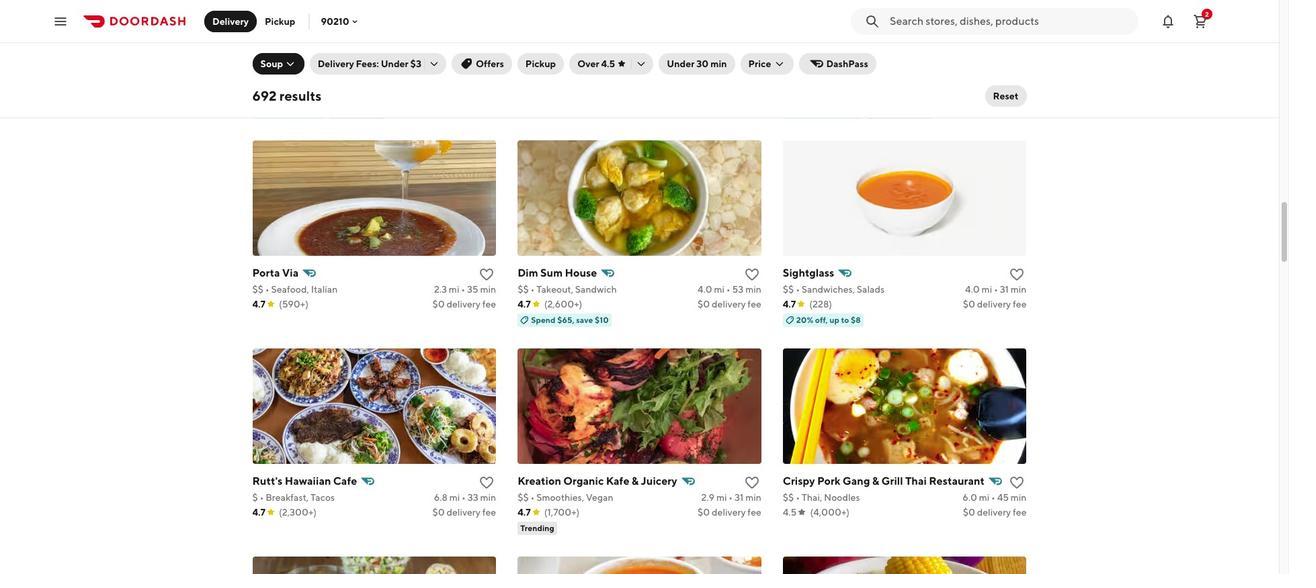 Task type: locate. For each thing, give the bounding box(es) containing it.
china
[[783, 58, 813, 71]]

takeout,
[[537, 284, 574, 295]]

delivery for dim sum house
[[712, 299, 746, 310]]

over
[[578, 58, 600, 69]]

0 vertical spatial 33
[[998, 76, 1009, 86]]

delivery inside 7.6 mi • 33 min $​0 delivery fee
[[977, 91, 1011, 101]]

0 horizontal spatial restaurant
[[619, 58, 675, 71]]

up for $8
[[830, 315, 840, 325]]

delivery button
[[204, 10, 257, 32]]

under 30 min button
[[659, 53, 735, 75]]

0 horizontal spatial pickup button
[[257, 10, 303, 32]]

•
[[993, 76, 997, 86], [265, 284, 269, 295], [461, 284, 465, 295], [531, 284, 535, 295], [727, 284, 731, 295], [796, 284, 800, 295], [994, 284, 998, 295], [260, 493, 264, 503], [462, 493, 466, 503], [531, 493, 535, 503], [729, 493, 733, 503], [796, 493, 800, 503], [992, 493, 996, 503]]

dim sum house
[[518, 267, 597, 279]]

0 horizontal spatial 4.0
[[698, 284, 712, 295]]

$​0 delivery fee down 4.0 mi • 53 min
[[698, 299, 762, 310]]

1 up from the top
[[830, 107, 840, 117]]

0 vertical spatial 31
[[1000, 284, 1009, 295]]

off, down (228) on the right
[[815, 315, 828, 325]]

restaurant
[[619, 58, 675, 71], [929, 475, 985, 488]]

min inside button
[[711, 58, 727, 69]]

fees:
[[356, 58, 379, 69]]

6.0
[[963, 493, 977, 503]]

click to add this store to your saved list image for dim sum house
[[744, 267, 760, 283]]

click to add this store to your saved list image left 'art's'
[[479, 58, 495, 74]]

1 horizontal spatial noodles
[[824, 493, 860, 503]]

1 horizontal spatial &
[[632, 475, 639, 488]]

delivery down 4.0 mi • 31 min
[[977, 299, 1011, 310]]

$​0 delivery fee down 2.3 mi • 35 min
[[433, 299, 496, 310]]

33 up reset
[[998, 76, 1009, 86]]

0 horizontal spatial 33
[[468, 493, 478, 503]]

$​0 delivery fee down 4.0 mi • 31 min
[[963, 299, 1027, 310]]

$$ for dim sum house
[[518, 284, 529, 295]]

& left grill
[[873, 475, 880, 488]]

2 off, from the top
[[815, 315, 828, 325]]

1 vertical spatial noodles
[[824, 493, 860, 503]]

$$ down kreation
[[518, 493, 529, 503]]

1 vertical spatial 20%
[[797, 315, 814, 325]]

fee for dim sum house
[[748, 299, 762, 310]]

$0 delivery fee
[[266, 107, 323, 117]]

4.7 left (228) on the right
[[783, 299, 796, 310]]

art's delicatessen & restaurant link
[[518, 56, 762, 105]]

& right the kafe
[[632, 475, 639, 488]]

20%
[[797, 107, 814, 117], [797, 315, 814, 325]]

1 horizontal spatial 31
[[1000, 284, 1009, 295]]

delivery down 2.9 mi • 31 min
[[712, 507, 746, 518]]

2 up from the top
[[830, 315, 840, 325]]

2 to from the top
[[841, 315, 849, 325]]

click to add this store to your saved list image up 4.0 mi • 53 min
[[744, 267, 760, 283]]

click to add this store to your saved list image for sightglass
[[1009, 267, 1026, 283]]

$$
[[252, 284, 264, 295], [518, 284, 529, 295], [783, 284, 794, 295], [518, 493, 529, 503], [783, 493, 794, 503]]

& for kreation
[[632, 475, 639, 488]]

4.7 down porta
[[252, 299, 266, 310]]

2 button
[[1187, 8, 1214, 35]]

4.5 inside button
[[601, 58, 615, 69]]

off,
[[815, 107, 828, 117], [815, 315, 828, 325]]

$$ down dim
[[518, 284, 529, 295]]

thai,
[[802, 493, 822, 503]]

up for $5
[[830, 107, 840, 117]]

1 vertical spatial delivery
[[318, 58, 354, 69]]

$ • breakfast, tacos
[[252, 493, 335, 503]]

$$ down crispy
[[783, 493, 794, 503]]

33 for 7.6 mi • 33 min $​0 delivery fee
[[998, 76, 1009, 86]]

(1,700+)
[[544, 507, 580, 518]]

breakfast,
[[266, 493, 309, 503]]

45
[[997, 493, 1009, 503]]

6.0 mi • 45 min
[[963, 493, 1027, 503]]

0 vertical spatial pickup button
[[257, 10, 303, 32]]

delivery down the 6.0 mi • 45 min
[[977, 507, 1011, 518]]

& right over
[[610, 58, 617, 71]]

4.7 down $
[[252, 507, 266, 518]]

sum
[[541, 267, 563, 279]]

4.7 down dim
[[518, 299, 531, 310]]

dashpass
[[827, 58, 869, 69]]

sightglass
[[783, 267, 835, 279]]

$​0 delivery fee down 2.9 mi • 31 min
[[698, 507, 762, 518]]

$
[[252, 493, 258, 503]]

4.7 up trending
[[518, 507, 531, 518]]

4.7 for kreation organic kafe & juicery
[[518, 507, 531, 518]]

$​0 delivery fee for dim sum house
[[698, 299, 762, 310]]

1 4.0 from the left
[[698, 284, 712, 295]]

35
[[467, 284, 478, 295]]

1 vertical spatial off,
[[815, 315, 828, 325]]

rutt's hawaiian cafe
[[252, 475, 357, 488]]

2 horizontal spatial &
[[873, 475, 880, 488]]

0 vertical spatial to
[[841, 107, 849, 117]]

mdk noodles (myung dong kyoja)
[[252, 58, 424, 71]]

mi for sightglass
[[982, 284, 992, 295]]

up left $5
[[830, 107, 840, 117]]

$​0 for crispy pork gang & grill thai restaurant
[[963, 507, 975, 518]]

2 20% from the top
[[797, 315, 814, 325]]

2 under from the left
[[667, 58, 695, 69]]

33 inside 7.6 mi • 33 min $​0 delivery fee
[[998, 76, 1009, 86]]

tacos
[[311, 493, 335, 503]]

1 vertical spatial 33
[[468, 493, 478, 503]]

0 vertical spatial noodles
[[280, 58, 322, 71]]

31 for sightglass
[[1000, 284, 1009, 295]]

31 for kreation organic kafe & juicery
[[735, 493, 744, 503]]

salads
[[857, 284, 885, 295]]

min inside 7.6 mi • 33 min $​0 delivery fee
[[1011, 76, 1027, 86]]

4.7 for rutt's hawaiian cafe
[[252, 507, 266, 518]]

delivery fees: under $3
[[318, 58, 422, 69]]

1 horizontal spatial click to add this store to your saved list image
[[744, 267, 760, 283]]

1 horizontal spatial 4.0
[[966, 284, 980, 295]]

1 horizontal spatial delivery
[[318, 58, 354, 69]]

kreation
[[518, 475, 561, 488]]

delivery for crispy pork gang & grill thai restaurant
[[977, 507, 1011, 518]]

1 vertical spatial restaurant
[[929, 475, 985, 488]]

open menu image
[[52, 13, 69, 29]]

$​0 delivery fee for rutt's hawaiian cafe
[[433, 507, 496, 518]]

$​0 down 6.0
[[963, 507, 975, 518]]

& for crispy
[[873, 475, 880, 488]]

$​0 for sightglass
[[963, 299, 975, 310]]

click to add this store to your saved list image up 2.3 mi • 35 min
[[479, 267, 495, 283]]

(2,600+)
[[544, 299, 582, 310]]

click to add this store to your saved list image up 2.9 mi • 31 min
[[744, 475, 760, 491]]

delivery for delivery
[[212, 16, 249, 27]]

20% down (228) on the right
[[797, 315, 814, 325]]

to left $5
[[841, 107, 849, 117]]

0 horizontal spatial under
[[381, 58, 409, 69]]

1 horizontal spatial 4.5
[[783, 507, 797, 518]]

0 vertical spatial pickup
[[265, 16, 295, 27]]

$​0 down 4.0 mi • 31 min
[[963, 299, 975, 310]]

pickup up "soup" button
[[265, 16, 295, 27]]

offers
[[476, 58, 504, 69]]

1 off, from the top
[[815, 107, 828, 117]]

min
[[711, 58, 727, 69], [1011, 76, 1027, 86], [480, 284, 496, 295], [746, 284, 762, 295], [1011, 284, 1027, 295], [480, 493, 496, 503], [746, 493, 762, 503], [1011, 493, 1027, 503]]

$​0 delivery fee for sightglass
[[963, 299, 1027, 310]]

$​0 delivery fee for porta via
[[433, 299, 496, 310]]

pickup left over
[[526, 58, 556, 69]]

off, for 20% off, up to $8
[[815, 315, 828, 325]]

mi
[[980, 76, 991, 86], [449, 284, 459, 295], [714, 284, 725, 295], [982, 284, 992, 295], [450, 493, 460, 503], [717, 493, 727, 503], [979, 493, 990, 503]]

0 horizontal spatial noodles
[[280, 58, 322, 71]]

pickup
[[265, 16, 295, 27], [526, 58, 556, 69]]

porta via
[[252, 267, 299, 279]]

90210 button
[[321, 16, 360, 27]]

1 vertical spatial to
[[841, 315, 849, 325]]

mdk
[[252, 58, 278, 71]]

click to add this store to your saved list image for kreation organic kafe & juicery
[[744, 475, 760, 491]]

3 items, open order cart image
[[1193, 13, 1209, 29]]

mi for dim sum house
[[714, 284, 725, 295]]

delivery down 7.6
[[977, 91, 1011, 101]]

delicatessen
[[544, 58, 608, 71]]

$​0 inside 7.6 mi • 33 min $​0 delivery fee
[[963, 91, 975, 101]]

33
[[998, 76, 1009, 86], [468, 493, 478, 503]]

&
[[610, 58, 617, 71], [632, 475, 639, 488], [873, 475, 880, 488]]

price
[[749, 58, 771, 69]]

italian
[[311, 284, 338, 295]]

1 click to add this store to your saved list image from the left
[[479, 267, 495, 283]]

1 horizontal spatial pickup
[[526, 58, 556, 69]]

$8
[[851, 315, 861, 325]]

$​0 down '6.8'
[[433, 507, 445, 518]]

up
[[830, 107, 840, 117], [830, 315, 840, 325]]

7.6
[[966, 76, 978, 86]]

0 vertical spatial 4.5
[[601, 58, 615, 69]]

noodles up (4,000+)
[[824, 493, 860, 503]]

art's
[[518, 58, 541, 71]]

restaurant up 6.0
[[929, 475, 985, 488]]

2
[[1206, 10, 1209, 18]]

1 vertical spatial 31
[[735, 493, 744, 503]]

(590+)
[[279, 299, 309, 310]]

delivery down 2.3 mi • 35 min
[[447, 299, 481, 310]]

restaurant right over 4.5
[[619, 58, 675, 71]]

off, for 20% off, up to $5
[[815, 107, 828, 117]]

$65,
[[557, 315, 575, 325]]

0 horizontal spatial pickup
[[265, 16, 295, 27]]

$​0 delivery fee down 6.8 mi • 33 min
[[433, 507, 496, 518]]

4.7 for sightglass
[[783, 299, 796, 310]]

click to add this store to your saved list image up 6.8 mi • 33 min
[[479, 475, 495, 491]]

0 vertical spatial restaurant
[[619, 58, 675, 71]]

4.8
[[252, 91, 266, 101]]

smoothies,
[[537, 493, 584, 503]]

4.5 down crispy
[[783, 507, 797, 518]]

4.7 for dim sum house
[[518, 299, 531, 310]]

$​0 down 2.3
[[433, 299, 445, 310]]

33 for 6.8 mi • 33 min
[[468, 493, 478, 503]]

under
[[381, 58, 409, 69], [667, 58, 695, 69]]

kreation organic kafe & juicery
[[518, 475, 677, 488]]

1 to from the top
[[841, 107, 849, 117]]

to left the $8
[[841, 315, 849, 325]]

under inside button
[[667, 58, 695, 69]]

0 horizontal spatial click to add this store to your saved list image
[[479, 267, 495, 283]]

$​0 for porta via
[[433, 299, 445, 310]]

seafood,
[[271, 284, 309, 295]]

friendly
[[898, 107, 930, 117]]

pickup button up "soup" button
[[257, 10, 303, 32]]

fee inside 7.6 mi • 33 min $​0 delivery fee
[[1013, 91, 1027, 101]]

soup
[[261, 58, 283, 69]]

mi for rutt's hawaiian cafe
[[450, 493, 460, 503]]

$​0
[[963, 91, 975, 101], [433, 299, 445, 310], [698, 299, 710, 310], [963, 299, 975, 310], [433, 507, 445, 518], [698, 507, 710, 518], [963, 507, 975, 518]]

1 vertical spatial up
[[830, 315, 840, 325]]

1 horizontal spatial pickup button
[[518, 53, 564, 75]]

delivery
[[977, 91, 1011, 101], [278, 107, 309, 117], [447, 299, 481, 310], [712, 299, 746, 310], [977, 299, 1011, 310], [447, 507, 481, 518], [712, 507, 746, 518], [977, 507, 1011, 518]]

0 vertical spatial off,
[[815, 107, 828, 117]]

off, left $5
[[815, 107, 828, 117]]

4.0 for dim sum house
[[698, 284, 712, 295]]

30
[[697, 58, 709, 69]]

$$ down sightglass
[[783, 284, 794, 295]]

0 horizontal spatial 4.5
[[601, 58, 615, 69]]

min for kreation organic kafe & juicery
[[746, 493, 762, 503]]

2 click to add this store to your saved list image from the left
[[744, 267, 760, 283]]

pickup button left over
[[518, 53, 564, 75]]

$$ down porta
[[252, 284, 264, 295]]

min for crispy pork gang & grill thai restaurant
[[1011, 493, 1027, 503]]

0 vertical spatial 20%
[[797, 107, 814, 117]]

2 4.0 from the left
[[966, 284, 980, 295]]

2.9
[[702, 493, 715, 503]]

$​0 down 4.0 mi • 53 min
[[698, 299, 710, 310]]

click to add this store to your saved list image
[[479, 267, 495, 283], [744, 267, 760, 283]]

to for $8
[[841, 315, 849, 325]]

& inside art's delicatessen & restaurant link
[[610, 58, 617, 71]]

mi for crispy pork gang & grill thai restaurant
[[979, 493, 990, 503]]

• inside 7.6 mi • 33 min $​0 delivery fee
[[993, 76, 997, 86]]

under left 30
[[667, 58, 695, 69]]

$​0 delivery fee down the 6.0 mi • 45 min
[[963, 507, 1027, 518]]

click to add this store to your saved list image up 4.0 mi • 31 min
[[1009, 267, 1026, 283]]

click to add this store to your saved list image up the 6.0 mi • 45 min
[[1009, 475, 1026, 491]]

dim
[[518, 267, 538, 279]]

4.5 right over
[[601, 58, 615, 69]]

china express
[[783, 58, 854, 71]]

0 horizontal spatial delivery
[[212, 16, 249, 27]]

up down (228) on the right
[[830, 315, 840, 325]]

$​0 delivery fee
[[433, 299, 496, 310], [698, 299, 762, 310], [963, 299, 1027, 310], [433, 507, 496, 518], [698, 507, 762, 518], [963, 507, 1027, 518]]

sponsored
[[252, 76, 298, 86]]

spend $65, save $10
[[531, 315, 609, 325]]

20% off, up to $8
[[797, 315, 861, 325]]

0 vertical spatial delivery
[[212, 16, 249, 27]]

under left $3
[[381, 58, 409, 69]]

0 horizontal spatial 31
[[735, 493, 744, 503]]

20% down china
[[797, 107, 814, 117]]

delivery down 4.0 mi • 53 min
[[712, 299, 746, 310]]

1 20% from the top
[[797, 107, 814, 117]]

click to add this store to your saved list image for crispy pork gang & grill thai restaurant
[[1009, 475, 1026, 491]]

1 horizontal spatial restaurant
[[929, 475, 985, 488]]

$​0 down 2.9
[[698, 507, 710, 518]]

noodles up the sponsored
[[280, 58, 322, 71]]

4.0
[[698, 284, 712, 295], [966, 284, 980, 295]]

delivery inside button
[[212, 16, 249, 27]]

33 right '6.8'
[[468, 493, 478, 503]]

1 horizontal spatial under
[[667, 58, 695, 69]]

1 horizontal spatial 33
[[998, 76, 1009, 86]]

$$ • smoothies, vegan
[[518, 493, 614, 503]]

noodles
[[280, 58, 322, 71], [824, 493, 860, 503]]

7.6 mi • 33 min $​0 delivery fee
[[963, 76, 1027, 101]]

0 horizontal spatial &
[[610, 58, 617, 71]]

$​0 down 7.6
[[963, 91, 975, 101]]

delivery down 6.8 mi • 33 min
[[447, 507, 481, 518]]

click to add this store to your saved list image
[[479, 58, 495, 74], [744, 58, 760, 74], [1009, 267, 1026, 283], [479, 475, 495, 491], [744, 475, 760, 491], [1009, 475, 1026, 491]]

0 vertical spatial up
[[830, 107, 840, 117]]



Task type: vqa. For each thing, say whether or not it's contained in the screenshot.
2 items, open Order Cart Image
no



Task type: describe. For each thing, give the bounding box(es) containing it.
sandwich
[[575, 284, 617, 295]]

$​0 delivery fee for crispy pork gang & grill thai restaurant
[[963, 507, 1027, 518]]

$$ • seafood, italian
[[252, 284, 338, 295]]

kyoja)
[[394, 58, 424, 71]]

(2,400+)
[[280, 91, 318, 101]]

20% for 20% off, up to $5
[[797, 107, 814, 117]]

save
[[576, 315, 593, 325]]

$$ for sightglass
[[783, 284, 794, 295]]

$$ for crispy pork gang & grill thai restaurant
[[783, 493, 794, 503]]

fee for porta via
[[483, 299, 496, 310]]

pork
[[817, 475, 841, 488]]

trending
[[520, 523, 555, 534]]

wallet-
[[869, 107, 898, 117]]

4.0 for sightglass
[[966, 284, 980, 295]]

delivery for rutt's hawaiian cafe
[[447, 507, 481, 518]]

gang
[[843, 475, 870, 488]]

crispy
[[783, 475, 815, 488]]

90210
[[321, 16, 349, 27]]

notification bell image
[[1160, 13, 1177, 29]]

crispy pork gang & grill thai restaurant
[[783, 475, 985, 488]]

under 30 min
[[667, 58, 727, 69]]

Store search: begin typing to search for stores available on DoorDash text field
[[890, 14, 1131, 29]]

mi for porta via
[[449, 284, 459, 295]]

juicery
[[641, 475, 677, 488]]

house
[[565, 267, 597, 279]]

delivery down (2,400+)
[[278, 107, 309, 117]]

vegan
[[586, 493, 614, 503]]

min for sightglass
[[1011, 284, 1027, 295]]

grill
[[882, 475, 903, 488]]

reset button
[[985, 85, 1027, 107]]

$​0 for dim sum house
[[698, 299, 710, 310]]

price button
[[741, 53, 794, 75]]

organic
[[564, 475, 604, 488]]

hawaiian
[[285, 475, 331, 488]]

(2,300+)
[[279, 507, 317, 518]]

20% for 20% off, up to $8
[[797, 315, 814, 325]]

2.3 mi • 35 min
[[434, 284, 496, 295]]

fee for crispy pork gang & grill thai restaurant
[[1013, 507, 1027, 518]]

delivery for delivery fees: under $3
[[318, 58, 354, 69]]

20% off, up to $5
[[797, 107, 861, 117]]

4.7 for porta via
[[252, 299, 266, 310]]

(4,000+)
[[810, 507, 850, 518]]

6.8
[[434, 493, 448, 503]]

sandwiches,
[[802, 284, 855, 295]]

2.9 mi • 31 min
[[702, 493, 762, 503]]

reset
[[993, 91, 1019, 102]]

4.0 mi • 31 min
[[966, 284, 1027, 295]]

4.0 mi • 53 min
[[698, 284, 762, 295]]

delivery for kreation organic kafe & juicery
[[712, 507, 746, 518]]

spend
[[531, 315, 556, 325]]

delivery for sightglass
[[977, 299, 1011, 310]]

1 under from the left
[[381, 58, 409, 69]]

click to add this store to your saved list image left china
[[744, 58, 760, 74]]

fee for sightglass
[[1013, 299, 1027, 310]]

results
[[280, 88, 322, 104]]

min for dim sum house
[[746, 284, 762, 295]]

$$ • sandwiches, salads
[[783, 284, 885, 295]]

rave
[[331, 107, 350, 117]]

$$ for porta via
[[252, 284, 264, 295]]

porta
[[252, 267, 280, 279]]

$5
[[851, 107, 861, 117]]

mi inside 7.6 mi • 33 min $​0 delivery fee
[[980, 76, 991, 86]]

$​0 for rutt's hawaiian cafe
[[433, 507, 445, 518]]

express
[[815, 58, 854, 71]]

$​0 delivery fee for kreation organic kafe & juicery
[[698, 507, 762, 518]]

dashpass button
[[800, 53, 877, 75]]

$$ • takeout, sandwich
[[518, 284, 617, 295]]

692 results
[[252, 88, 322, 104]]

692
[[252, 88, 277, 104]]

click to add this store to your saved list image for rutt's hawaiian cafe
[[479, 475, 495, 491]]

53
[[733, 284, 744, 295]]

click to add this store to your saved list image for mdk noodles (myung dong kyoja)
[[479, 58, 495, 74]]

cafe
[[333, 475, 357, 488]]

to for $5
[[841, 107, 849, 117]]

soup button
[[252, 53, 304, 75]]

(myung
[[325, 58, 364, 71]]

6.8 mi • 33 min
[[434, 493, 496, 503]]

$​0 for kreation organic kafe & juicery
[[698, 507, 710, 518]]

via
[[282, 267, 299, 279]]

wallet-friendly
[[869, 107, 930, 117]]

fee for rutt's hawaiian cafe
[[483, 507, 496, 518]]

min for rutt's hawaiian cafe
[[480, 493, 496, 503]]

delivery for porta via
[[447, 299, 481, 310]]

kafe
[[606, 475, 630, 488]]

1 vertical spatial 4.5
[[783, 507, 797, 518]]

offers button
[[452, 53, 512, 75]]

min for porta via
[[480, 284, 496, 295]]

fee for kreation organic kafe & juicery
[[748, 507, 762, 518]]

reviews
[[352, 107, 383, 117]]

restaurant inside art's delicatessen & restaurant link
[[619, 58, 675, 71]]

mi for kreation organic kafe & juicery
[[717, 493, 727, 503]]

$10
[[595, 315, 609, 325]]

1 vertical spatial pickup button
[[518, 53, 564, 75]]

click to add this store to your saved list image for porta via
[[479, 267, 495, 283]]

rutt's
[[252, 475, 283, 488]]

1 vertical spatial pickup
[[526, 58, 556, 69]]

art's delicatessen & restaurant
[[518, 58, 675, 71]]

$$ for kreation organic kafe & juicery
[[518, 493, 529, 503]]

thai
[[906, 475, 927, 488]]

over 4.5
[[578, 58, 615, 69]]

$$ • thai, noodles
[[783, 493, 860, 503]]

dong
[[366, 58, 392, 71]]



